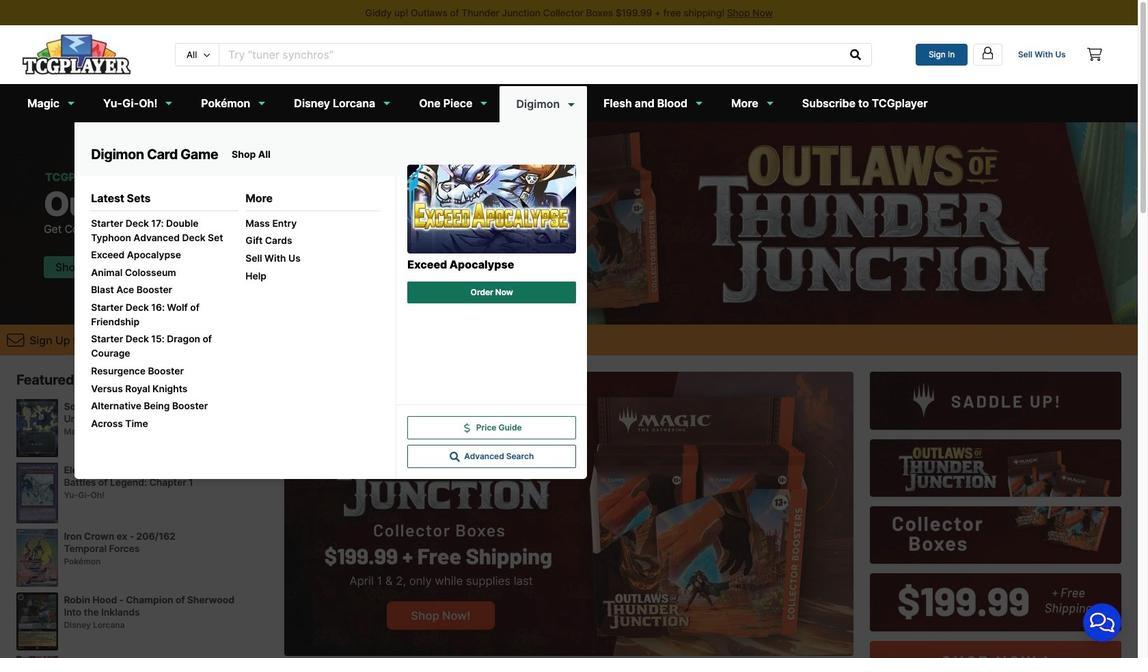 Task type: vqa. For each thing, say whether or not it's contained in the screenshot.
Charizard Ex - 199/165 image
no



Task type: describe. For each thing, give the bounding box(es) containing it.
tcgplayer.com image
[[22, 34, 131, 75]]

caret right image
[[127, 336, 133, 347]]

magnifying glass image
[[450, 452, 460, 462]]

go to: digimon exceed apocalypse product listings image
[[407, 164, 576, 253]]

more element
[[246, 216, 379, 283]]

submit your search image
[[850, 49, 861, 60]]

elemental hero absolute zero image
[[16, 463, 58, 524]]

main navigation navigation
[[0, 0, 1138, 658]]

envelope image
[[7, 331, 24, 349]]

view your shopping cart image
[[1087, 48, 1102, 61]]

dollar sign image
[[462, 423, 472, 433]]

user icon image
[[981, 46, 995, 60]]

menu inside main navigation navigation
[[75, 153, 587, 479]]



Task type: locate. For each thing, give the bounding box(es) containing it.
vinsmoke reiju (069) image
[[16, 656, 58, 658]]

menu
[[75, 153, 587, 479]]

latest sets element
[[91, 216, 239, 431]]

iron crown ex - 206/162 image
[[16, 529, 58, 587]]

None text field
[[219, 44, 841, 65]]

sol ring (borderless) image
[[16, 399, 58, 457]]

application
[[1067, 587, 1138, 658]]

robin hood - champion of sherwood image
[[16, 593, 58, 651]]

outlaws of thunder junction treasure trove image
[[284, 372, 853, 656], [870, 372, 1121, 430], [870, 439, 1121, 497], [870, 506, 1121, 564], [870, 574, 1121, 631]]



